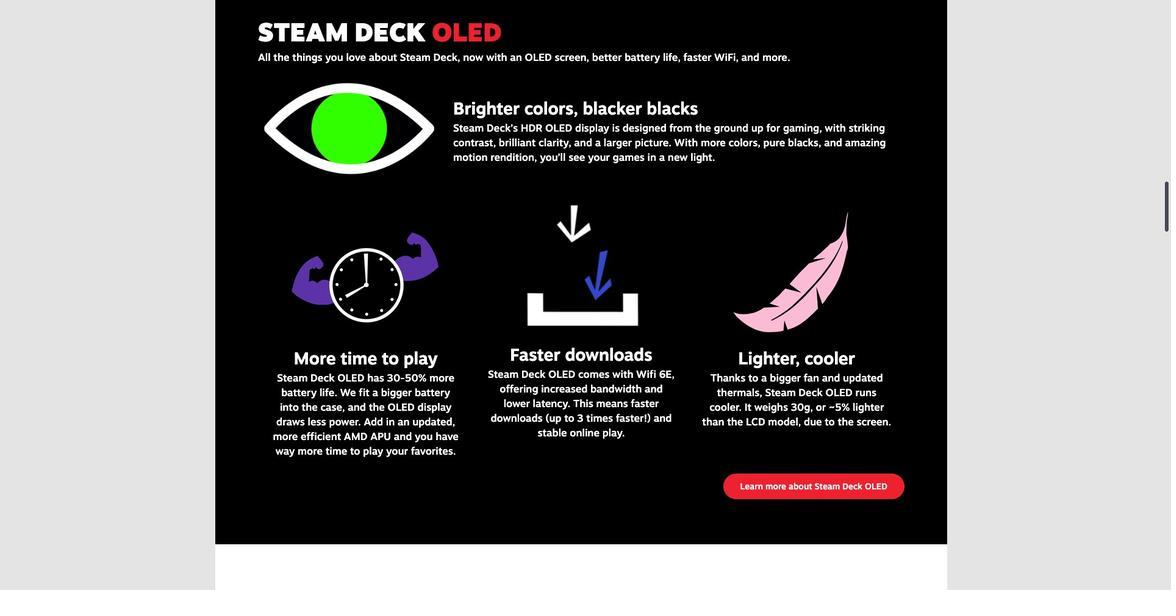 Task type: vqa. For each thing, say whether or not it's contained in the screenshot.
team
no



Task type: describe. For each thing, give the bounding box(es) containing it.
your inside brighter colors, blacker blacks steam deck's hdr oled display is designed from the ground up for gaming, with striking contrast, brilliant clarity, and a larger picture. with more colors, pure blacks, and amazing motion rendition, you'll see your games in a new light.
[[588, 151, 610, 163]]

brighter
[[453, 98, 520, 119]]

screen.
[[857, 415, 891, 428]]

less
[[308, 415, 326, 428]]

rendition,
[[491, 151, 537, 163]]

oled inside brighter colors, blacker blacks steam deck's hdr oled display is designed from the ground up for gaming, with striking contrast, brilliant clarity, and a larger picture. with more colors, pure blacks, and amazing motion rendition, you'll see your games in a new light.
[[545, 121, 572, 134]]

motion
[[453, 151, 488, 163]]

lighter, cooler thanks to a bigger fan and updated thermals, steam deck oled runs cooler. it weighs 30g, or ~5% lighter than the lcd model, due to the screen.
[[702, 348, 891, 428]]

more inside brighter colors, blacker blacks steam deck's hdr oled display is designed from the ground up for gaming, with striking contrast, brilliant clarity, and a larger picture. with more colors, pure blacks, and amazing motion rendition, you'll see your games in a new light.
[[701, 136, 726, 149]]

hdr
[[521, 121, 542, 134]]

to up 30-
[[382, 348, 399, 369]]

more time to play steam deck oled has 30-50% more battery life. we fit a bigger battery into the case, and the oled display draws less power. add in an updated, more efficient amd apu and you have way more time to play your favorites.
[[273, 348, 459, 457]]

cooler
[[805, 348, 855, 369]]

draws
[[276, 415, 305, 428]]

a left new
[[659, 151, 665, 163]]

a inside lighter, cooler thanks to a bigger fan and updated thermals, steam deck oled runs cooler. it weighs 30g, or ~5% lighter than the lcd model, due to the screen.
[[761, 371, 767, 384]]

display inside brighter colors, blacker blacks steam deck's hdr oled display is designed from the ground up for gaming, with striking contrast, brilliant clarity, and a larger picture. with more colors, pure blacks, and amazing motion rendition, you'll see your games in a new light.
[[575, 121, 609, 134]]

striking
[[849, 121, 885, 134]]

or
[[816, 401, 826, 413]]

steam inside brighter colors, blacker blacks steam deck's hdr oled display is designed from the ground up for gaming, with striking contrast, brilliant clarity, and a larger picture. with more colors, pure blacks, and amazing motion rendition, you'll see your games in a new light.
[[453, 121, 484, 134]]

amd
[[344, 430, 368, 443]]

wifi,
[[714, 51, 739, 63]]

updated,
[[412, 415, 455, 428]]

with
[[674, 136, 698, 149]]

the up less
[[302, 401, 318, 413]]

more right 50%
[[429, 371, 454, 384]]

to inside the faster downloads steam deck oled comes with wifi 6e, offering increased bandwidth and lower latency. this means faster downloads (up to 3 times faster!) and stable online play.
[[564, 412, 574, 425]]

for
[[766, 121, 780, 134]]

learn
[[740, 481, 763, 492]]

thanks
[[711, 371, 746, 384]]

and right the 'faster!)'
[[654, 412, 672, 425]]

comes
[[578, 368, 610, 381]]

case,
[[321, 401, 345, 413]]

and right apu at left bottom
[[394, 430, 412, 443]]

1 vertical spatial time
[[326, 445, 347, 457]]

way
[[275, 445, 295, 457]]

it
[[745, 401, 752, 413]]

means
[[596, 397, 628, 410]]

due
[[804, 415, 822, 428]]

learn more about steam deck oled
[[740, 481, 887, 492]]

the down ~5%
[[838, 415, 854, 428]]

weighs
[[754, 401, 788, 413]]

latency.
[[533, 397, 571, 410]]

the up add
[[369, 401, 385, 413]]

the down the 'cooler.'
[[727, 415, 743, 428]]

your inside "more time to play steam deck oled has 30-50% more battery life. we fit a bigger battery into the case, and the oled display draws less power. add in an updated, more efficient amd apu and you have way more time to play your favorites."
[[386, 445, 408, 457]]

learn more about steam deck oled link
[[723, 474, 905, 500]]

blacker
[[583, 98, 642, 119]]

and right blacks,
[[824, 136, 842, 149]]

designed
[[623, 121, 667, 134]]

30g,
[[791, 401, 813, 413]]

more up way
[[273, 430, 298, 443]]

runs
[[855, 386, 877, 399]]

love
[[346, 51, 366, 63]]

deck inside "more time to play steam deck oled has 30-50% more battery life. we fit a bigger battery into the case, and the oled display draws less power. add in an updated, more efficient amd apu and you have way more time to play your favorites."
[[311, 371, 335, 384]]

3
[[577, 412, 584, 425]]

battery for oled
[[625, 51, 660, 63]]

the inside brighter colors, blacker blacks steam deck's hdr oled display is designed from the ground up for gaming, with striking contrast, brilliant clarity, and a larger picture. with more colors, pure blacks, and amazing motion rendition, you'll see your games in a new light.
[[695, 121, 711, 134]]

all
[[258, 51, 271, 63]]

larger
[[604, 136, 632, 149]]

oled inside the faster downloads steam deck oled comes with wifi 6e, offering increased bandwidth and lower latency. this means faster downloads (up to 3 times faster!) and stable online play.
[[548, 368, 575, 381]]

a inside "more time to play steam deck oled has 30-50% more battery life. we fit a bigger battery into the case, and the oled display draws less power. add in an updated, more efficient amd apu and you have way more time to play your favorites."
[[372, 386, 378, 399]]

blacks,
[[788, 136, 821, 149]]

steam
[[258, 16, 348, 48]]

battery for to
[[415, 386, 450, 399]]

more
[[294, 348, 336, 369]]

amazing
[[845, 136, 886, 149]]

to up "thermals,"
[[748, 371, 758, 384]]

more right learn
[[765, 481, 786, 492]]

see
[[569, 151, 585, 163]]

add
[[364, 415, 383, 428]]

with inside the faster downloads steam deck oled comes with wifi 6e, offering increased bandwidth and lower latency. this means faster downloads (up to 3 times faster!) and stable online play.
[[612, 368, 633, 381]]

0 vertical spatial time
[[340, 348, 377, 369]]

1 horizontal spatial about
[[789, 481, 812, 492]]

has
[[367, 371, 384, 384]]

and inside steam deck oled all the things you love about steam deck, now with an oled screen, better battery life, faster wifi, and more.
[[741, 51, 760, 63]]

about inside steam deck oled all the things you love about steam deck, now with an oled screen, better battery life, faster wifi, and more.
[[369, 51, 397, 63]]

oled inside lighter, cooler thanks to a bigger fan and updated thermals, steam deck oled runs cooler. it weighs 30g, or ~5% lighter than the lcd model, due to the screen.
[[826, 386, 853, 399]]

and down wifi
[[645, 382, 663, 395]]

0 horizontal spatial colors,
[[524, 98, 578, 119]]

faster!)
[[616, 412, 651, 425]]

offering
[[500, 382, 538, 395]]

6e,
[[659, 368, 675, 381]]

up
[[751, 121, 764, 134]]

steam inside the faster downloads steam deck oled comes with wifi 6e, offering increased bandwidth and lower latency. this means faster downloads (up to 3 times faster!) and stable online play.
[[488, 368, 519, 381]]

brighter colors, blacker blacks steam deck's hdr oled display is designed from the ground up for gaming, with striking contrast, brilliant clarity, and a larger picture. with more colors, pure blacks, and amazing motion rendition, you'll see your games in a new light.
[[453, 98, 886, 163]]

cooler.
[[709, 401, 742, 413]]

brilliant
[[499, 136, 536, 149]]

an inside steam deck oled all the things you love about steam deck, now with an oled screen, better battery life, faster wifi, and more.
[[510, 51, 522, 63]]

fan
[[804, 371, 819, 384]]

favorites.
[[411, 445, 456, 457]]

faster downloads steam deck oled comes with wifi 6e, offering increased bandwidth and lower latency. this means faster downloads (up to 3 times faster!) and stable online play.
[[488, 344, 675, 439]]

stable
[[538, 426, 567, 439]]

and down fit on the bottom of page
[[348, 401, 366, 413]]

than
[[702, 415, 724, 428]]

now
[[463, 51, 483, 63]]

1 horizontal spatial colors,
[[729, 136, 761, 149]]

games
[[613, 151, 645, 163]]

lcd
[[746, 415, 765, 428]]



Task type: locate. For each thing, give the bounding box(es) containing it.
to down amd
[[350, 445, 360, 457]]

1 vertical spatial an
[[398, 415, 410, 428]]

0 horizontal spatial your
[[386, 445, 408, 457]]

battery left life,
[[625, 51, 660, 63]]

battery
[[625, 51, 660, 63], [281, 386, 317, 399], [415, 386, 450, 399]]

with right now
[[486, 51, 507, 63]]

faster
[[684, 51, 712, 63], [631, 397, 659, 410]]

colors, up hdr at the left top
[[524, 98, 578, 119]]

display inside "more time to play steam deck oled has 30-50% more battery life. we fit a bigger battery into the case, and the oled display draws less power. add in an updated, more efficient amd apu and you have way more time to play your favorites."
[[418, 401, 452, 413]]

bigger down lighter,
[[770, 371, 801, 384]]

deck's
[[487, 121, 518, 134]]

steam inside lighter, cooler thanks to a bigger fan and updated thermals, steam deck oled runs cooler. it weighs 30g, or ~5% lighter than the lcd model, due to the screen.
[[765, 386, 796, 399]]

0 horizontal spatial bigger
[[381, 386, 412, 399]]

a
[[595, 136, 601, 149], [659, 151, 665, 163], [761, 371, 767, 384], [372, 386, 378, 399]]

about right learn
[[789, 481, 812, 492]]

0 horizontal spatial you
[[325, 51, 343, 63]]

0 horizontal spatial an
[[398, 415, 410, 428]]

0 vertical spatial you
[[325, 51, 343, 63]]

0 vertical spatial faster
[[684, 51, 712, 63]]

you inside steam deck oled all the things you love about steam deck, now with an oled screen, better battery life, faster wifi, and more.
[[325, 51, 343, 63]]

more down efficient
[[298, 445, 323, 457]]

you'll
[[540, 151, 566, 163]]

1 horizontal spatial in
[[647, 151, 656, 163]]

0 vertical spatial your
[[588, 151, 610, 163]]

in inside brighter colors, blacker blacks steam deck's hdr oled display is designed from the ground up for gaming, with striking contrast, brilliant clarity, and a larger picture. with more colors, pure blacks, and amazing motion rendition, you'll see your games in a new light.
[[647, 151, 656, 163]]

deck inside lighter, cooler thanks to a bigger fan and updated thermals, steam deck oled runs cooler. it weighs 30g, or ~5% lighter than the lcd model, due to the screen.
[[799, 386, 823, 399]]

your down apu at left bottom
[[386, 445, 408, 457]]

50%
[[405, 371, 427, 384]]

1 vertical spatial faster
[[631, 397, 659, 410]]

an inside "more time to play steam deck oled has 30-50% more battery life. we fit a bigger battery into the case, and the oled display draws less power. add in an updated, more efficient amd apu and you have way more time to play your favorites."
[[398, 415, 410, 428]]

1 horizontal spatial bigger
[[770, 371, 801, 384]]

2 horizontal spatial battery
[[625, 51, 660, 63]]

in down picture.
[[647, 151, 656, 163]]

0 vertical spatial play
[[404, 348, 438, 369]]

ground
[[714, 121, 749, 134]]

in inside "more time to play steam deck oled has 30-50% more battery life. we fit a bigger battery into the case, and the oled display draws less power. add in an updated, more efficient amd apu and you have way more time to play your favorites."
[[386, 415, 395, 428]]

1 horizontal spatial play
[[404, 348, 438, 369]]

downloads down lower
[[491, 412, 543, 425]]

bigger down 30-
[[381, 386, 412, 399]]

about
[[369, 51, 397, 63], [789, 481, 812, 492]]

the right all
[[273, 51, 290, 63]]

steam inside steam deck oled all the things you love about steam deck, now with an oled screen, better battery life, faster wifi, and more.
[[400, 51, 431, 63]]

we
[[340, 386, 356, 399]]

lighter
[[853, 401, 884, 413]]

steam deck oled all the things you love about steam deck, now with an oled screen, better battery life, faster wifi, and more.
[[258, 16, 790, 63]]

0 horizontal spatial with
[[486, 51, 507, 63]]

an
[[510, 51, 522, 63], [398, 415, 410, 428]]

1 vertical spatial about
[[789, 481, 812, 492]]

deck inside the faster downloads steam deck oled comes with wifi 6e, offering increased bandwidth and lower latency. this means faster downloads (up to 3 times faster!) and stable online play.
[[521, 368, 546, 381]]

bigger inside "more time to play steam deck oled has 30-50% more battery life. we fit a bigger battery into the case, and the oled display draws less power. add in an updated, more efficient amd apu and you have way more time to play your favorites."
[[381, 386, 412, 399]]

display
[[575, 121, 609, 134], [418, 401, 452, 413]]

wifi
[[636, 368, 656, 381]]

faster
[[510, 344, 560, 365]]

0 horizontal spatial downloads
[[491, 412, 543, 425]]

picture.
[[635, 136, 672, 149]]

the right from on the top
[[695, 121, 711, 134]]

1 vertical spatial display
[[418, 401, 452, 413]]

with inside brighter colors, blacker blacks steam deck's hdr oled display is designed from the ground up for gaming, with striking contrast, brilliant clarity, and a larger picture. with more colors, pure blacks, and amazing motion rendition, you'll see your games in a new light.
[[825, 121, 846, 134]]

1 vertical spatial in
[[386, 415, 395, 428]]

and down 'cooler'
[[822, 371, 840, 384]]

blacks
[[647, 98, 698, 119]]

1 horizontal spatial display
[[575, 121, 609, 134]]

is
[[612, 121, 620, 134]]

better
[[592, 51, 622, 63]]

battery inside steam deck oled all the things you love about steam deck, now with an oled screen, better battery life, faster wifi, and more.
[[625, 51, 660, 63]]

colors,
[[524, 98, 578, 119], [729, 136, 761, 149]]

screen,
[[555, 51, 589, 63]]

to
[[382, 348, 399, 369], [748, 371, 758, 384], [564, 412, 574, 425], [825, 415, 835, 428], [350, 445, 360, 457]]

1 vertical spatial bigger
[[381, 386, 412, 399]]

0 vertical spatial in
[[647, 151, 656, 163]]

faster up the 'faster!)'
[[631, 397, 659, 410]]

1 vertical spatial with
[[825, 121, 846, 134]]

power.
[[329, 415, 361, 428]]

and up "see"
[[574, 136, 592, 149]]

fit
[[359, 386, 370, 399]]

your
[[588, 151, 610, 163], [386, 445, 408, 457]]

(up
[[546, 412, 561, 425]]

clarity,
[[539, 136, 571, 149]]

an right now
[[510, 51, 522, 63]]

time down efficient
[[326, 445, 347, 457]]

1 vertical spatial downloads
[[491, 412, 543, 425]]

in right add
[[386, 415, 395, 428]]

to left the 3
[[564, 412, 574, 425]]

2 vertical spatial with
[[612, 368, 633, 381]]

with inside steam deck oled all the things you love about steam deck, now with an oled screen, better battery life, faster wifi, and more.
[[486, 51, 507, 63]]

an left updated,
[[398, 415, 410, 428]]

faster inside steam deck oled all the things you love about steam deck, now with an oled screen, better battery life, faster wifi, and more.
[[684, 51, 712, 63]]

0 vertical spatial with
[[486, 51, 507, 63]]

with left striking
[[825, 121, 846, 134]]

bigger inside lighter, cooler thanks to a bigger fan and updated thermals, steam deck oled runs cooler. it weighs 30g, or ~5% lighter than the lcd model, due to the screen.
[[770, 371, 801, 384]]

you left love
[[325, 51, 343, 63]]

1 horizontal spatial your
[[588, 151, 610, 163]]

lower
[[504, 397, 530, 410]]

1 horizontal spatial with
[[612, 368, 633, 381]]

apu
[[370, 430, 391, 443]]

0 vertical spatial an
[[510, 51, 522, 63]]

0 horizontal spatial play
[[363, 445, 383, 457]]

steam inside "more time to play steam deck oled has 30-50% more battery life. we fit a bigger battery into the case, and the oled display draws less power. add in an updated, more efficient amd apu and you have way more time to play your favorites."
[[277, 371, 308, 384]]

0 horizontal spatial about
[[369, 51, 397, 63]]

colors, down up
[[729, 136, 761, 149]]

updated
[[843, 371, 883, 384]]

a right fit on the bottom of page
[[372, 386, 378, 399]]

contrast,
[[453, 136, 496, 149]]

1 vertical spatial your
[[386, 445, 408, 457]]

deck
[[355, 16, 425, 48]]

light.
[[691, 151, 715, 163]]

play.
[[602, 426, 625, 439]]

life.
[[320, 386, 337, 399]]

new
[[668, 151, 688, 163]]

more.
[[762, 51, 790, 63]]

faster inside the faster downloads steam deck oled comes with wifi 6e, offering increased bandwidth and lower latency. this means faster downloads (up to 3 times faster!) and stable online play.
[[631, 397, 659, 410]]

with up bandwidth
[[612, 368, 633, 381]]

a left larger
[[595, 136, 601, 149]]

0 vertical spatial downloads
[[565, 344, 652, 365]]

you up favorites.
[[415, 430, 433, 443]]

1 vertical spatial you
[[415, 430, 433, 443]]

time up has
[[340, 348, 377, 369]]

0 horizontal spatial display
[[418, 401, 452, 413]]

deck,
[[433, 51, 460, 63]]

battery down 50%
[[415, 386, 450, 399]]

battery up into on the left of page
[[281, 386, 317, 399]]

efficient
[[301, 430, 341, 443]]

about down deck at the top left of the page
[[369, 51, 397, 63]]

your right "see"
[[588, 151, 610, 163]]

the inside steam deck oled all the things you love about steam deck, now with an oled screen, better battery life, faster wifi, and more.
[[273, 51, 290, 63]]

0 horizontal spatial battery
[[281, 386, 317, 399]]

display up updated,
[[418, 401, 452, 413]]

gaming,
[[783, 121, 822, 134]]

1 vertical spatial colors,
[[729, 136, 761, 149]]

1 horizontal spatial an
[[510, 51, 522, 63]]

more up light.
[[701, 136, 726, 149]]

life,
[[663, 51, 681, 63]]

model,
[[768, 415, 801, 428]]

and inside lighter, cooler thanks to a bigger fan and updated thermals, steam deck oled runs cooler. it weighs 30g, or ~5% lighter than the lcd model, due to the screen.
[[822, 371, 840, 384]]

to right due
[[825, 415, 835, 428]]

1 vertical spatial play
[[363, 445, 383, 457]]

this
[[573, 397, 593, 410]]

steam
[[400, 51, 431, 63], [453, 121, 484, 134], [488, 368, 519, 381], [277, 371, 308, 384], [765, 386, 796, 399], [815, 481, 840, 492]]

a down lighter,
[[761, 371, 767, 384]]

0 vertical spatial colors,
[[524, 98, 578, 119]]

oled
[[432, 16, 502, 48], [525, 51, 552, 63], [545, 121, 572, 134], [548, 368, 575, 381], [337, 371, 365, 384], [826, 386, 853, 399], [388, 401, 415, 413], [865, 481, 887, 492]]

~5%
[[829, 401, 850, 413]]

downloads
[[565, 344, 652, 365], [491, 412, 543, 425]]

2 horizontal spatial with
[[825, 121, 846, 134]]

and
[[741, 51, 760, 63], [574, 136, 592, 149], [824, 136, 842, 149], [822, 371, 840, 384], [645, 382, 663, 395], [348, 401, 366, 413], [654, 412, 672, 425], [394, 430, 412, 443]]

more
[[701, 136, 726, 149], [429, 371, 454, 384], [273, 430, 298, 443], [298, 445, 323, 457], [765, 481, 786, 492]]

things
[[292, 51, 322, 63]]

and right wifi,
[[741, 51, 760, 63]]

lighter,
[[738, 348, 800, 369]]

1 horizontal spatial faster
[[684, 51, 712, 63]]

0 horizontal spatial in
[[386, 415, 395, 428]]

online
[[570, 426, 600, 439]]

1 horizontal spatial you
[[415, 430, 433, 443]]

time
[[340, 348, 377, 369], [326, 445, 347, 457]]

from
[[669, 121, 692, 134]]

0 vertical spatial about
[[369, 51, 397, 63]]

faster right life,
[[684, 51, 712, 63]]

1 horizontal spatial downloads
[[565, 344, 652, 365]]

0 vertical spatial display
[[575, 121, 609, 134]]

downloads up comes
[[565, 344, 652, 365]]

you inside "more time to play steam deck oled has 30-50% more battery life. we fit a bigger battery into the case, and the oled display draws less power. add in an updated, more efficient amd apu and you have way more time to play your favorites."
[[415, 430, 433, 443]]

display left is
[[575, 121, 609, 134]]

0 vertical spatial bigger
[[770, 371, 801, 384]]

0 horizontal spatial faster
[[631, 397, 659, 410]]

times
[[586, 412, 613, 425]]

increased
[[541, 382, 588, 395]]

1 horizontal spatial battery
[[415, 386, 450, 399]]

play up 50%
[[404, 348, 438, 369]]

into
[[280, 401, 299, 413]]

play down apu at left bottom
[[363, 445, 383, 457]]

30-
[[387, 371, 405, 384]]

have
[[436, 430, 459, 443]]

pure
[[763, 136, 785, 149]]

thermals,
[[717, 386, 762, 399]]



